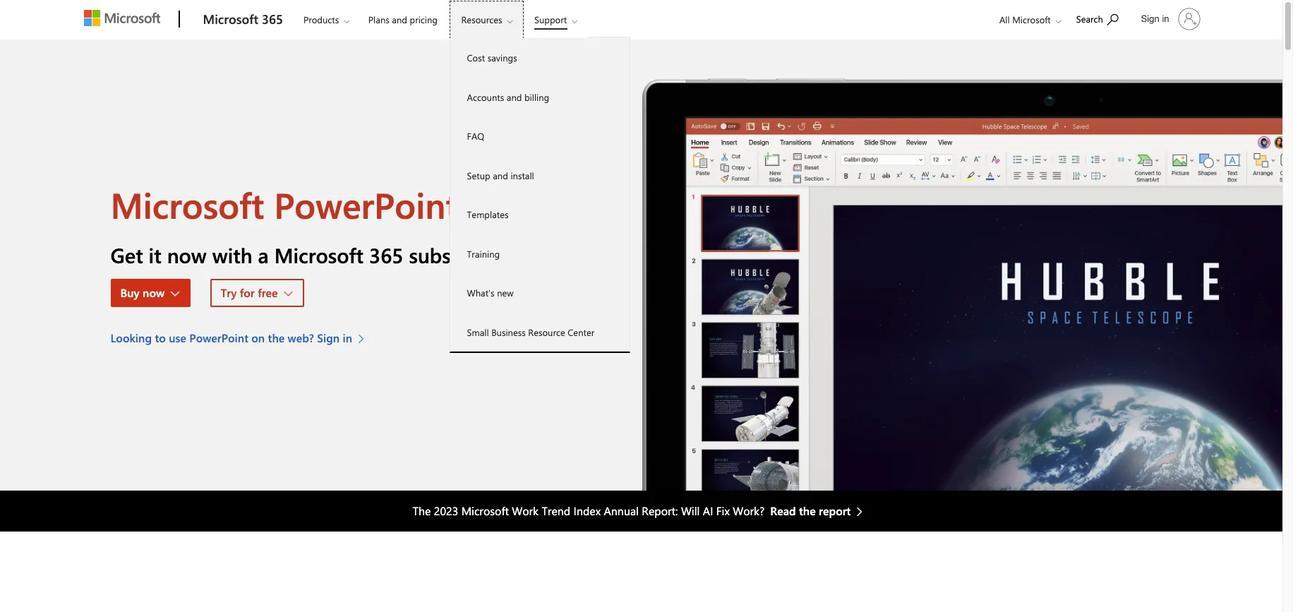 Task type: vqa. For each thing, say whether or not it's contained in the screenshot.
(1,000
no



Task type: locate. For each thing, give the bounding box(es) containing it.
templates link
[[450, 195, 630, 234]]

in
[[1163, 13, 1170, 24], [343, 330, 353, 345]]

accounts
[[467, 91, 504, 103]]

subscription.
[[409, 241, 528, 268]]

pricing
[[410, 13, 438, 25]]

products
[[304, 13, 339, 25]]

0 horizontal spatial the
[[268, 330, 285, 345]]

training
[[467, 248, 500, 260]]

report:
[[642, 503, 678, 518]]

0 horizontal spatial now
[[143, 285, 165, 300]]

trend
[[542, 503, 571, 518]]

sign right web? on the left of the page
[[317, 330, 340, 345]]

work
[[512, 503, 539, 518]]

plans and pricing
[[369, 13, 438, 25]]

sign inside 'link'
[[317, 330, 340, 345]]

and inside accounts and billing link
[[507, 91, 522, 103]]

and inside plans and pricing link
[[392, 13, 407, 25]]

try for free
[[221, 285, 278, 300]]

sign
[[1142, 13, 1160, 24], [317, 330, 340, 345]]

and right setup
[[493, 169, 508, 181]]

sign right search search field
[[1142, 13, 1160, 24]]

setup and install link
[[450, 156, 630, 195]]

the inside 'link'
[[268, 330, 285, 345]]

0 vertical spatial and
[[392, 13, 407, 25]]

1 horizontal spatial now
[[167, 241, 207, 268]]

and right the plans
[[392, 13, 407, 25]]

on
[[252, 330, 265, 345]]

1 vertical spatial powerpoint
[[189, 330, 249, 345]]

faq
[[467, 130, 485, 142]]

business
[[492, 326, 526, 338]]

read
[[771, 503, 796, 518]]

0 vertical spatial sign
[[1142, 13, 1160, 24]]

the right read
[[800, 503, 816, 518]]

2 vertical spatial and
[[493, 169, 508, 181]]

search button
[[1071, 2, 1125, 34]]

center
[[568, 326, 595, 338]]

use
[[169, 330, 186, 345]]

powerpoint left on
[[189, 330, 249, 345]]

microsoft 365 link
[[196, 1, 290, 39]]

0 horizontal spatial sign
[[317, 330, 340, 345]]

1 horizontal spatial in
[[1163, 13, 1170, 24]]

1 vertical spatial now
[[143, 285, 165, 300]]

small business resource center link
[[450, 313, 630, 352]]

new
[[497, 287, 514, 299]]

fix
[[717, 503, 730, 518]]

looking
[[111, 330, 152, 345]]

setup and install
[[467, 169, 534, 181]]

now
[[167, 241, 207, 268], [143, 285, 165, 300]]

365
[[262, 11, 283, 28], [369, 241, 404, 268]]

it
[[149, 241, 162, 268]]

resources
[[462, 13, 502, 25]]

in right web? on the left of the page
[[343, 330, 353, 345]]

1 vertical spatial 365
[[369, 241, 404, 268]]

0 vertical spatial the
[[268, 330, 285, 345]]

microsoft
[[203, 11, 258, 28], [1013, 13, 1051, 25], [111, 181, 264, 228], [275, 241, 364, 268], [462, 503, 509, 518]]

0 vertical spatial in
[[1163, 13, 1170, 24]]

now right buy
[[143, 285, 165, 300]]

powerpoint
[[274, 181, 459, 228], [189, 330, 249, 345]]

buy now button
[[111, 279, 191, 307]]

1 vertical spatial in
[[343, 330, 353, 345]]

and inside setup and install link
[[493, 169, 508, 181]]

0 horizontal spatial powerpoint
[[189, 330, 249, 345]]

the
[[413, 503, 431, 518]]

1 horizontal spatial 365
[[369, 241, 404, 268]]

all microsoft button
[[989, 1, 1069, 38]]

plans and pricing link
[[362, 1, 444, 35]]

looking to use powerpoint on the web? sign in
[[111, 330, 353, 345]]

0 vertical spatial 365
[[262, 11, 283, 28]]

0 vertical spatial now
[[167, 241, 207, 268]]

savings
[[488, 52, 518, 64]]

0 horizontal spatial in
[[343, 330, 353, 345]]

small business resource center
[[467, 326, 595, 338]]

and for accounts
[[507, 91, 522, 103]]

the right on
[[268, 330, 285, 345]]

0 vertical spatial powerpoint
[[274, 181, 459, 228]]

a
[[258, 241, 269, 268]]

plans
[[369, 13, 390, 25]]

powerpoint up get it now with a microsoft 365 subscription.
[[274, 181, 459, 228]]

work?
[[733, 503, 765, 518]]

microsoft inside dropdown button
[[1013, 13, 1051, 25]]

and for setup
[[493, 169, 508, 181]]

annual
[[604, 503, 639, 518]]

what's new
[[467, 287, 514, 299]]

1 horizontal spatial the
[[800, 503, 816, 518]]

and for plans
[[392, 13, 407, 25]]

1 horizontal spatial sign
[[1142, 13, 1160, 24]]

and
[[392, 13, 407, 25], [507, 91, 522, 103], [493, 169, 508, 181]]

small
[[467, 326, 489, 338]]

accounts and billing link
[[450, 77, 630, 117]]

in right search search field
[[1163, 13, 1170, 24]]

now right it
[[167, 241, 207, 268]]

1 vertical spatial and
[[507, 91, 522, 103]]

the
[[268, 330, 285, 345], [800, 503, 816, 518]]

cost
[[467, 52, 485, 64]]

sign in
[[1142, 13, 1170, 24]]

buy now
[[120, 285, 165, 300]]

and left billing
[[507, 91, 522, 103]]

1 vertical spatial sign
[[317, 330, 340, 345]]

setup
[[467, 169, 491, 181]]



Task type: describe. For each thing, give the bounding box(es) containing it.
report
[[819, 503, 851, 518]]

billing
[[525, 91, 550, 103]]

powerpoint inside looking to use powerpoint on the web? sign in 'link'
[[189, 330, 249, 345]]

cost savings
[[467, 52, 518, 64]]

microsoft image
[[84, 10, 160, 26]]

2023
[[434, 503, 459, 518]]

resources button
[[450, 1, 524, 38]]

looking to use powerpoint on the web? sign in link
[[111, 330, 372, 347]]

get it now with a microsoft 365 subscription.
[[111, 241, 528, 268]]

with
[[212, 241, 253, 268]]

1 horizontal spatial powerpoint
[[274, 181, 459, 228]]

0 horizontal spatial 365
[[262, 11, 283, 28]]

now inside dropdown button
[[143, 285, 165, 300]]

training link
[[450, 234, 630, 273]]

install
[[511, 169, 534, 181]]

ai
[[703, 503, 714, 518]]

to
[[155, 330, 166, 345]]

for
[[240, 285, 255, 300]]

read the report link
[[771, 503, 870, 520]]

will
[[681, 503, 700, 518]]

the 2023 microsoft work trend index annual report: will ai fix work? read the report
[[413, 503, 851, 518]]

templates
[[467, 208, 509, 220]]

in inside looking to use powerpoint on the web? sign in 'link'
[[343, 330, 353, 345]]

faq link
[[450, 117, 630, 156]]

cost savings link
[[450, 38, 630, 77]]

get
[[111, 241, 143, 268]]

free
[[258, 285, 278, 300]]

Search search field
[[1070, 2, 1133, 34]]

all microsoft
[[1000, 13, 1051, 25]]

buy
[[120, 285, 140, 300]]

try
[[221, 285, 237, 300]]

resource
[[529, 326, 566, 338]]

microsoft 365
[[203, 11, 283, 28]]

microsoft powerpoint
[[111, 181, 459, 228]]

try for free button
[[211, 279, 304, 307]]

index
[[574, 503, 601, 518]]

1 vertical spatial the
[[800, 503, 816, 518]]

all
[[1000, 13, 1010, 25]]

device screen showing a presentation open in powerpoint image
[[642, 40, 1283, 491]]

support
[[535, 13, 567, 25]]

products button
[[292, 1, 361, 38]]

sign in link
[[1133, 2, 1207, 36]]

in inside sign in link
[[1163, 13, 1170, 24]]

search
[[1077, 13, 1104, 25]]

what's new link
[[450, 273, 630, 313]]

web?
[[288, 330, 314, 345]]

accounts and billing
[[467, 91, 550, 103]]

support button
[[523, 1, 589, 38]]

what's
[[467, 287, 495, 299]]



